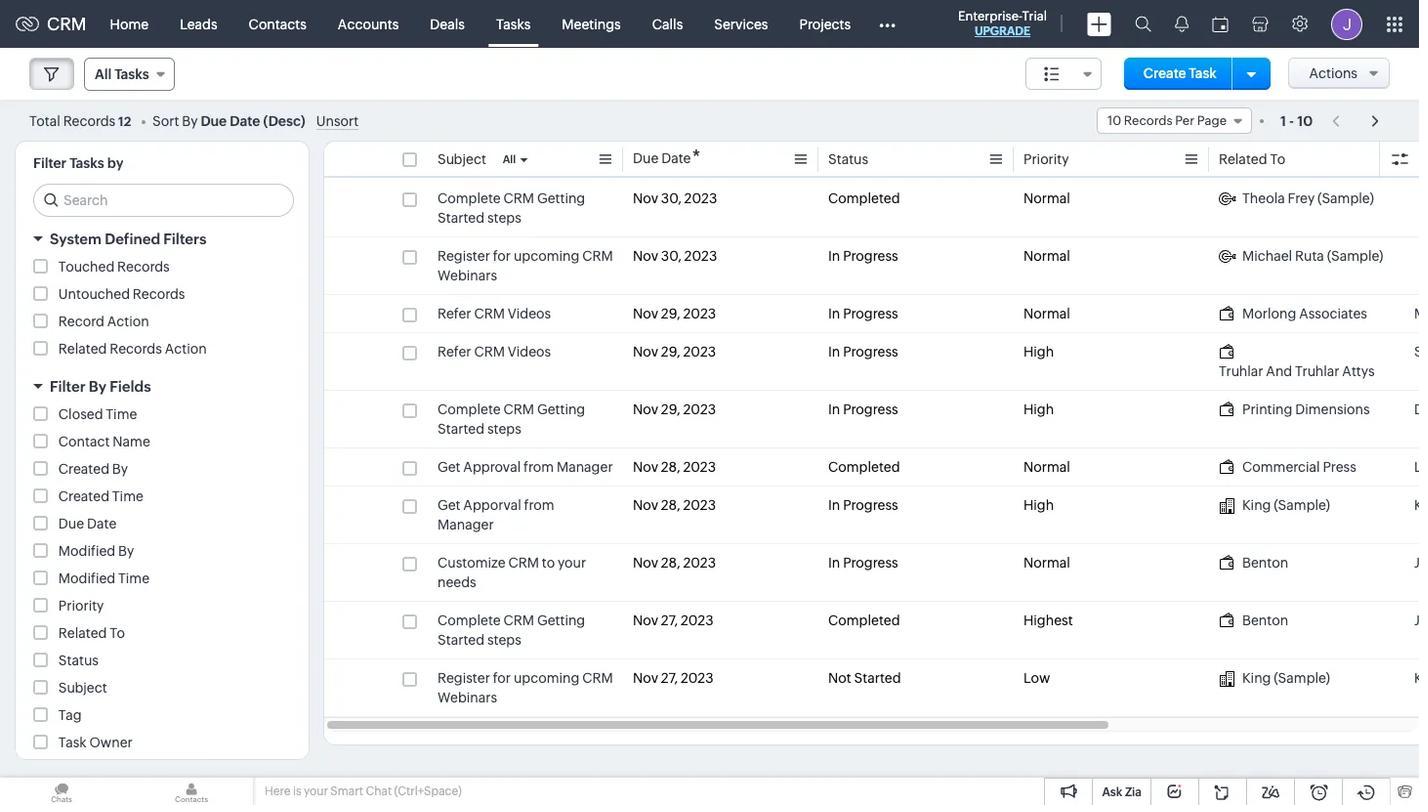 Task type: locate. For each thing, give the bounding box(es) containing it.
due right sort
[[201, 113, 227, 128]]

by up modified time
[[118, 543, 134, 559]]

1 horizontal spatial truhlar
[[1296, 363, 1340, 379]]

0 horizontal spatial priority
[[58, 598, 104, 614]]

0 vertical spatial upcoming
[[514, 248, 580, 264]]

1 horizontal spatial tasks
[[115, 66, 149, 82]]

2 nov from the top
[[633, 248, 659, 264]]

2 vertical spatial time
[[118, 571, 150, 586]]

due
[[201, 113, 227, 128], [633, 150, 659, 166], [58, 516, 84, 532]]

action up filter by fields dropdown button
[[165, 341, 207, 357]]

3 28, from the top
[[661, 555, 681, 571]]

nov for nov 27, 2023's complete crm getting started steps link
[[633, 613, 659, 628]]

2023 for refer crm videos link related to normal
[[683, 306, 716, 321]]

refer for normal
[[438, 306, 472, 321]]

manager inside get apporval from manager
[[438, 517, 494, 532]]

to down 1
[[1271, 151, 1286, 167]]

2 completed from the top
[[829, 459, 900, 475]]

4 in progress from the top
[[829, 402, 899, 417]]

from inside get apporval from manager
[[524, 497, 555, 513]]

0 vertical spatial status
[[829, 151, 869, 167]]

nov 29, 2023
[[633, 306, 716, 321], [633, 344, 716, 360], [633, 402, 716, 417]]

get left approval
[[438, 459, 461, 475]]

1 nov from the top
[[633, 191, 659, 206]]

0 vertical spatial get
[[438, 459, 461, 475]]

2 high from the top
[[1024, 402, 1054, 417]]

filter
[[33, 155, 67, 171], [50, 378, 86, 395]]

action
[[107, 314, 149, 329], [165, 341, 207, 357]]

0 vertical spatial complete crm getting started steps
[[438, 191, 586, 226]]

0 horizontal spatial all
[[95, 66, 112, 82]]

2 horizontal spatial tasks
[[496, 16, 531, 32]]

2 refer crm videos link from the top
[[438, 342, 551, 362]]

get for get apporval from manager
[[438, 497, 461, 513]]

records
[[63, 113, 116, 128], [1124, 113, 1173, 128], [117, 259, 170, 275], [133, 286, 185, 302], [110, 341, 162, 357]]

nov for the register for upcoming crm webinars 'link' associated with nov 27, 2023
[[633, 670, 659, 686]]

2 nov 28, 2023 from the top
[[633, 497, 716, 513]]

1 horizontal spatial your
[[558, 555, 586, 571]]

1 vertical spatial all
[[503, 153, 516, 165]]

benton for normal
[[1243, 555, 1289, 571]]

2 king (sample) from the top
[[1243, 670, 1331, 686]]

records for total
[[63, 113, 116, 128]]

2 vertical spatial due
[[58, 516, 84, 532]]

to down modified time
[[110, 625, 125, 641]]

record action
[[58, 314, 149, 329]]

1 videos from the top
[[508, 306, 551, 321]]

nov 29, 2023 for morlong associates
[[633, 306, 716, 321]]

1 vertical spatial register for upcoming crm webinars
[[438, 670, 613, 705]]

4 in from the top
[[829, 402, 841, 417]]

2023 for get approval from manager link
[[683, 459, 716, 475]]

filter for filter tasks by
[[33, 155, 67, 171]]

1 progress from the top
[[843, 248, 899, 264]]

1 king (sample) from the top
[[1243, 497, 1331, 513]]

tasks inside all tasks field
[[115, 66, 149, 82]]

benton link for normal
[[1219, 553, 1289, 573]]

1 nov 29, 2023 from the top
[[633, 306, 716, 321]]

complete for nov 27, 2023
[[438, 613, 501, 628]]

1 29, from the top
[[661, 306, 681, 321]]

10 right -
[[1298, 113, 1313, 128]]

tasks right the deals link
[[496, 16, 531, 32]]

1 - 10
[[1281, 113, 1313, 128]]

2 nov 27, 2023 from the top
[[633, 670, 714, 686]]

2 getting from the top
[[537, 402, 586, 417]]

1 register for upcoming crm webinars link from the top
[[438, 246, 614, 285]]

2 vertical spatial complete crm getting started steps link
[[438, 611, 614, 650]]

0 vertical spatial videos
[[508, 306, 551, 321]]

task right create
[[1189, 65, 1217, 81]]

0 vertical spatial king (sample) link
[[1219, 495, 1331, 515]]

1 vertical spatial complete crm getting started steps
[[438, 402, 586, 437]]

1 vertical spatial tasks
[[115, 66, 149, 82]]

completed for nov 30, 2023
[[829, 191, 900, 206]]

29, for printing dimensions
[[661, 402, 681, 417]]

0 vertical spatial completed
[[829, 191, 900, 206]]

by inside filter by fields dropdown button
[[89, 378, 106, 395]]

by for created
[[112, 461, 128, 477]]

complete crm getting started steps for nov 29, 2023
[[438, 402, 586, 437]]

28,
[[661, 459, 681, 475], [661, 497, 681, 513], [661, 555, 681, 571]]

1 vertical spatial king (sample) link
[[1219, 668, 1331, 688]]

in progress for your
[[829, 555, 899, 571]]

touched records
[[58, 259, 170, 275]]

1 28, from the top
[[661, 459, 681, 475]]

2 webinars from the top
[[438, 690, 497, 705]]

records down defined
[[117, 259, 170, 275]]

manager down apporval
[[438, 517, 494, 532]]

1 vertical spatial task
[[58, 735, 87, 750]]

leads link
[[164, 0, 233, 47]]

1 vertical spatial benton link
[[1219, 611, 1289, 630]]

0 vertical spatial king (sample)
[[1243, 497, 1331, 513]]

0 vertical spatial created
[[58, 461, 109, 477]]

0 vertical spatial time
[[106, 406, 137, 422]]

2 from from the top
[[524, 497, 555, 513]]

owner
[[89, 735, 133, 750]]

getting for nov 27, 2023
[[537, 613, 586, 628]]

records inside the 10 records per page field
[[1124, 113, 1173, 128]]

register for upcoming crm webinars
[[438, 248, 613, 283], [438, 670, 613, 705]]

1 king from the top
[[1243, 497, 1272, 513]]

0 horizontal spatial date
[[87, 516, 117, 532]]

contact
[[58, 434, 110, 449]]

1 webinars from the top
[[438, 268, 497, 283]]

all for all
[[503, 153, 516, 165]]

1 high from the top
[[1024, 344, 1054, 360]]

date down created time
[[87, 516, 117, 532]]

0 vertical spatial your
[[558, 555, 586, 571]]

2 27, from the top
[[661, 670, 678, 686]]

2 register for upcoming crm webinars from the top
[[438, 670, 613, 705]]

related down modified time
[[58, 625, 107, 641]]

row group
[[324, 180, 1420, 717]]

upcoming for nov 30, 2023
[[514, 248, 580, 264]]

1 nov 28, 2023 from the top
[[633, 459, 716, 475]]

filters
[[163, 231, 206, 247]]

1 complete crm getting started steps link from the top
[[438, 189, 614, 228]]

3 getting from the top
[[537, 613, 586, 628]]

6 nov from the top
[[633, 459, 659, 475]]

1 upcoming from the top
[[514, 248, 580, 264]]

highest
[[1024, 613, 1073, 628]]

1 vertical spatial your
[[304, 785, 328, 798]]

0 vertical spatial 28,
[[661, 459, 681, 475]]

2 vertical spatial steps
[[487, 632, 522, 648]]

nov for complete crm getting started steps link corresponding to nov 30, 2023
[[633, 191, 659, 206]]

10 left per
[[1108, 113, 1122, 128]]

9 nov from the top
[[633, 613, 659, 628]]

1 vertical spatial 27,
[[661, 670, 678, 686]]

3 steps from the top
[[487, 632, 522, 648]]

1 vertical spatial nov 28, 2023
[[633, 497, 716, 513]]

nov 28, 2023 for get approval from manager
[[633, 459, 716, 475]]

complete crm getting started steps link for nov 29, 2023
[[438, 400, 614, 439]]

5 nov from the top
[[633, 402, 659, 417]]

date inside due date *
[[662, 150, 691, 166]]

complete for nov 30, 2023
[[438, 191, 501, 206]]

time for closed time
[[106, 406, 137, 422]]

6 in progress from the top
[[829, 555, 899, 571]]

1 vertical spatial 29,
[[661, 344, 681, 360]]

related to up the 'theola'
[[1219, 151, 1286, 167]]

1 horizontal spatial task
[[1189, 65, 1217, 81]]

2 upcoming from the top
[[514, 670, 580, 686]]

0 horizontal spatial subject
[[58, 680, 107, 696]]

system defined filters
[[50, 231, 206, 247]]

truhlar and truhlar attys link
[[1219, 342, 1395, 381]]

created down contact
[[58, 461, 109, 477]]

untouched
[[58, 286, 130, 302]]

commercial press link
[[1219, 457, 1357, 477]]

1 in from the top
[[829, 248, 841, 264]]

3 nov 29, 2023 from the top
[[633, 402, 716, 417]]

3 in from the top
[[829, 344, 841, 360]]

webinars
[[438, 268, 497, 283], [438, 690, 497, 705]]

refer crm videos
[[438, 306, 551, 321], [438, 344, 551, 360]]

1 vertical spatial high
[[1024, 402, 1054, 417]]

1 horizontal spatial manager
[[557, 459, 613, 475]]

1 horizontal spatial to
[[1271, 151, 1286, 167]]

1 vertical spatial register for upcoming crm webinars link
[[438, 668, 614, 707]]

register for upcoming crm webinars link for nov 27, 2023
[[438, 668, 614, 707]]

3 complete from the top
[[438, 613, 501, 628]]

Search text field
[[34, 185, 293, 216]]

by for sort
[[182, 113, 198, 128]]

time for modified time
[[118, 571, 150, 586]]

truhlar
[[1219, 363, 1264, 379], [1296, 363, 1340, 379]]

1 vertical spatial refer crm videos
[[438, 344, 551, 360]]

0 vertical spatial benton link
[[1219, 553, 1289, 573]]

time for created time
[[112, 489, 143, 504]]

your right is in the left bottom of the page
[[304, 785, 328, 798]]

2 vertical spatial nov 29, 2023
[[633, 402, 716, 417]]

29,
[[661, 306, 681, 321], [661, 344, 681, 360], [661, 402, 681, 417]]

0 vertical spatial 30,
[[661, 191, 682, 206]]

1 vertical spatial due
[[633, 150, 659, 166]]

1 vertical spatial register
[[438, 670, 490, 686]]

complete crm getting started steps
[[438, 191, 586, 226], [438, 402, 586, 437], [438, 613, 586, 648]]

touched
[[58, 259, 115, 275]]

2 benton from the top
[[1243, 613, 1289, 628]]

time down modified by
[[118, 571, 150, 586]]

progress for your
[[843, 555, 899, 571]]

6 progress from the top
[[843, 555, 899, 571]]

your right to on the bottom of the page
[[558, 555, 586, 571]]

crm
[[47, 14, 87, 34], [504, 191, 535, 206], [582, 248, 613, 264], [474, 306, 505, 321], [474, 344, 505, 360], [504, 402, 535, 417], [509, 555, 539, 571], [504, 613, 535, 628], [582, 670, 613, 686]]

enterprise-trial upgrade
[[958, 9, 1047, 38]]

modified
[[58, 543, 115, 559], [58, 571, 115, 586]]

theola frey (sample)
[[1243, 191, 1375, 206]]

filter up closed
[[50, 378, 86, 395]]

2 in progress from the top
[[829, 306, 899, 321]]

1 completed from the top
[[829, 191, 900, 206]]

0 vertical spatial nov 27, 2023
[[633, 613, 714, 628]]

1 refer crm videos link from the top
[[438, 304, 551, 323]]

modified down modified by
[[58, 571, 115, 586]]

1 nov 27, 2023 from the top
[[633, 613, 714, 628]]

0 vertical spatial nov 29, 2023
[[633, 306, 716, 321]]

1 complete from the top
[[438, 191, 501, 206]]

0 horizontal spatial action
[[107, 314, 149, 329]]

1 truhlar from the left
[[1219, 363, 1264, 379]]

related
[[1219, 151, 1268, 167], [58, 341, 107, 357], [58, 625, 107, 641]]

1 complete crm getting started steps from the top
[[438, 191, 586, 226]]

1 vertical spatial from
[[524, 497, 555, 513]]

normal for theola
[[1024, 191, 1071, 206]]

1 in progress from the top
[[829, 248, 899, 264]]

morlong associates link
[[1219, 304, 1368, 323]]

time
[[106, 406, 137, 422], [112, 489, 143, 504], [118, 571, 150, 586]]

0 vertical spatial filter
[[33, 155, 67, 171]]

0 vertical spatial modified
[[58, 543, 115, 559]]

your inside customize crm to your needs
[[558, 555, 586, 571]]

3 nov 28, 2023 from the top
[[633, 555, 716, 571]]

3 completed from the top
[[829, 613, 900, 628]]

2 28, from the top
[[661, 497, 681, 513]]

0 vertical spatial webinars
[[438, 268, 497, 283]]

0 vertical spatial refer crm videos link
[[438, 304, 551, 323]]

0 vertical spatial action
[[107, 314, 149, 329]]

priority down size icon
[[1024, 151, 1069, 167]]

1 vertical spatial time
[[112, 489, 143, 504]]

modified by
[[58, 543, 134, 559]]

search image
[[1135, 16, 1152, 32]]

1 vertical spatial king
[[1243, 670, 1272, 686]]

by
[[107, 155, 123, 171]]

records left the 12
[[63, 113, 116, 128]]

records down "touched records"
[[133, 286, 185, 302]]

in progress
[[829, 248, 899, 264], [829, 306, 899, 321], [829, 344, 899, 360], [829, 402, 899, 417], [829, 497, 899, 513], [829, 555, 899, 571]]

create
[[1144, 65, 1187, 81]]

benton link
[[1219, 553, 1289, 573], [1219, 611, 1289, 630]]

2 vertical spatial complete crm getting started steps
[[438, 613, 586, 648]]

related up the 'theola'
[[1219, 151, 1268, 167]]

progress for manager
[[843, 497, 899, 513]]

1 benton from the top
[[1243, 555, 1289, 571]]

by up closed time
[[89, 378, 106, 395]]

in for your
[[829, 555, 841, 571]]

nov for get approval from manager link
[[633, 459, 659, 475]]

1 refer crm videos from the top
[[438, 306, 551, 321]]

None field
[[1026, 58, 1102, 90]]

2 nov 30, 2023 from the top
[[633, 248, 717, 264]]

10 Records Per Page field
[[1097, 107, 1253, 134]]

-
[[1290, 113, 1295, 128]]

1 vertical spatial for
[[493, 670, 511, 686]]

28, for customize crm to your needs
[[661, 555, 681, 571]]

0 horizontal spatial status
[[58, 653, 99, 668]]

register for upcoming crm webinars link for nov 30, 2023
[[438, 246, 614, 285]]

from down get approval from manager
[[524, 497, 555, 513]]

1 vertical spatial manager
[[438, 517, 494, 532]]

size image
[[1044, 65, 1060, 83]]

1 vertical spatial date
[[662, 150, 691, 166]]

all inside all tasks field
[[95, 66, 112, 82]]

manager for get apporval from manager
[[438, 517, 494, 532]]

2 king (sample) link from the top
[[1219, 668, 1331, 688]]

3 normal from the top
[[1024, 306, 1071, 321]]

ask
[[1103, 786, 1123, 799]]

related down record
[[58, 341, 107, 357]]

register for upcoming crm webinars for nov 27, 2023
[[438, 670, 613, 705]]

0 horizontal spatial task
[[58, 735, 87, 750]]

1 vertical spatial subject
[[58, 680, 107, 696]]

1 vertical spatial getting
[[537, 402, 586, 417]]

date for due date
[[87, 516, 117, 532]]

1 register from the top
[[438, 248, 490, 264]]

related to down modified time
[[58, 625, 125, 641]]

nov for customize crm to your needs link
[[633, 555, 659, 571]]

2 in from the top
[[829, 306, 841, 321]]

nov 28, 2023
[[633, 459, 716, 475], [633, 497, 716, 513], [633, 555, 716, 571]]

2 refer crm videos from the top
[[438, 344, 551, 360]]

1 vertical spatial nov 30, 2023
[[633, 248, 717, 264]]

0 vertical spatial complete crm getting started steps link
[[438, 189, 614, 228]]

1 30, from the top
[[661, 191, 682, 206]]

created
[[58, 461, 109, 477], [58, 489, 109, 504]]

services
[[715, 16, 768, 32]]

5 in from the top
[[829, 497, 841, 513]]

actions
[[1310, 65, 1358, 81]]

3 complete crm getting started steps from the top
[[438, 613, 586, 648]]

time down the created by
[[112, 489, 143, 504]]

filter down total
[[33, 155, 67, 171]]

due left *
[[633, 150, 659, 166]]

0 vertical spatial related to
[[1219, 151, 1286, 167]]

progress
[[843, 248, 899, 264], [843, 306, 899, 321], [843, 344, 899, 360], [843, 402, 899, 417], [843, 497, 899, 513], [843, 555, 899, 571]]

king for low
[[1243, 670, 1272, 686]]

refer
[[438, 306, 472, 321], [438, 344, 472, 360]]

0 vertical spatial complete
[[438, 191, 501, 206]]

2 29, from the top
[[661, 344, 681, 360]]

2 complete crm getting started steps link from the top
[[438, 400, 614, 439]]

3 29, from the top
[[661, 402, 681, 417]]

2 nov 29, 2023 from the top
[[633, 344, 716, 360]]

videos for normal
[[508, 306, 551, 321]]

filter by fields
[[50, 378, 151, 395]]

get inside get apporval from manager
[[438, 497, 461, 513]]

0 vertical spatial getting
[[537, 191, 586, 206]]

2 refer from the top
[[438, 344, 472, 360]]

1 king (sample) link from the top
[[1219, 495, 1331, 515]]

3 complete crm getting started steps link from the top
[[438, 611, 614, 650]]

1 vertical spatial get
[[438, 497, 461, 513]]

2 steps from the top
[[487, 421, 522, 437]]

michael ruta (sample) link
[[1219, 246, 1384, 266]]

by down name
[[112, 461, 128, 477]]

1 vertical spatial modified
[[58, 571, 115, 586]]

8 nov from the top
[[633, 555, 659, 571]]

steps for nov 27, 2023
[[487, 632, 522, 648]]

from right approval
[[524, 459, 554, 475]]

1 from from the top
[[524, 459, 554, 475]]

1 vertical spatial upcoming
[[514, 670, 580, 686]]

all for all tasks
[[95, 66, 112, 82]]

complete
[[438, 191, 501, 206], [438, 402, 501, 417], [438, 613, 501, 628]]

filter by fields button
[[16, 369, 309, 404]]

1 vertical spatial videos
[[508, 344, 551, 360]]

tasks up the 12
[[115, 66, 149, 82]]

28, for get approval from manager
[[661, 459, 681, 475]]

2 vertical spatial 28,
[[661, 555, 681, 571]]

29, for truhlar and truhlar attys
[[661, 344, 681, 360]]

due inside due date *
[[633, 150, 659, 166]]

accounts link
[[322, 0, 415, 47]]

is
[[293, 785, 302, 798]]

3 high from the top
[[1024, 497, 1054, 513]]

status
[[829, 151, 869, 167], [58, 653, 99, 668]]

manager up "get apporval from manager" link in the bottom left of the page
[[557, 459, 613, 475]]

2 normal from the top
[[1024, 248, 1071, 264]]

nov 27, 2023 for register for upcoming crm webinars
[[633, 670, 714, 686]]

signals element
[[1164, 0, 1201, 48]]

4 progress from the top
[[843, 402, 899, 417]]

webinars for nov 30, 2023
[[438, 268, 497, 283]]

records for 10
[[1124, 113, 1173, 128]]

get
[[438, 459, 461, 475], [438, 497, 461, 513]]

1 get from the top
[[438, 459, 461, 475]]

closed
[[58, 406, 103, 422]]

nov
[[633, 191, 659, 206], [633, 248, 659, 264], [633, 306, 659, 321], [633, 344, 659, 360], [633, 402, 659, 417], [633, 459, 659, 475], [633, 497, 659, 513], [633, 555, 659, 571], [633, 613, 659, 628], [633, 670, 659, 686]]

0 horizontal spatial truhlar
[[1219, 363, 1264, 379]]

truhlar left and
[[1219, 363, 1264, 379]]

1 modified from the top
[[58, 543, 115, 559]]

getting for nov 29, 2023
[[537, 402, 586, 417]]

2023 for nov 27, 2023's complete crm getting started steps link
[[681, 613, 714, 628]]

2 vertical spatial getting
[[537, 613, 586, 628]]

2023 for complete crm getting started steps link related to nov 29, 2023
[[683, 402, 716, 417]]

2 register from the top
[[438, 670, 490, 686]]

10 nov from the top
[[633, 670, 659, 686]]

nov 27, 2023
[[633, 613, 714, 628], [633, 670, 714, 686]]

1 steps from the top
[[487, 210, 522, 226]]

1 vertical spatial refer crm videos link
[[438, 342, 551, 362]]

normal
[[1024, 191, 1071, 206], [1024, 248, 1071, 264], [1024, 306, 1071, 321], [1024, 459, 1071, 475], [1024, 555, 1071, 571]]

task down tag
[[58, 735, 87, 750]]

1 normal from the top
[[1024, 191, 1071, 206]]

2 complete from the top
[[438, 402, 501, 417]]

2 created from the top
[[58, 489, 109, 504]]

1 horizontal spatial all
[[503, 153, 516, 165]]

action up related records action
[[107, 314, 149, 329]]

1 27, from the top
[[661, 613, 678, 628]]

2023 for complete crm getting started steps link corresponding to nov 30, 2023
[[685, 191, 717, 206]]

2 vertical spatial date
[[87, 516, 117, 532]]

time up name
[[106, 406, 137, 422]]

1 vertical spatial refer
[[438, 344, 472, 360]]

tasks for filter tasks by
[[70, 155, 104, 171]]

ruta
[[1296, 248, 1325, 264]]

0 vertical spatial register for upcoming crm webinars
[[438, 248, 613, 283]]

1 horizontal spatial due
[[201, 113, 227, 128]]

3 progress from the top
[[843, 344, 899, 360]]

0 vertical spatial for
[[493, 248, 511, 264]]

in progress for started
[[829, 402, 899, 417]]

apporval
[[463, 497, 522, 513]]

1 getting from the top
[[537, 191, 586, 206]]

approval
[[463, 459, 521, 475]]

king (sample)
[[1243, 497, 1331, 513], [1243, 670, 1331, 686]]

meetings link
[[546, 0, 637, 47]]

steps for nov 29, 2023
[[487, 421, 522, 437]]

2 modified from the top
[[58, 571, 115, 586]]

create menu image
[[1087, 12, 1112, 36]]

2 king from the top
[[1243, 670, 1272, 686]]

register
[[438, 248, 490, 264], [438, 670, 490, 686]]

records up the 'fields'
[[110, 341, 162, 357]]

refer crm videos link for high
[[438, 342, 551, 362]]

by
[[182, 113, 198, 128], [89, 378, 106, 395], [112, 461, 128, 477], [118, 543, 134, 559]]

0 vertical spatial from
[[524, 459, 554, 475]]

modified for modified time
[[58, 571, 115, 586]]

27,
[[661, 613, 678, 628], [661, 670, 678, 686]]

2 vertical spatial 29,
[[661, 402, 681, 417]]

2 complete crm getting started steps from the top
[[438, 402, 586, 437]]

records left per
[[1124, 113, 1173, 128]]

complete crm getting started steps link for nov 27, 2023
[[438, 611, 614, 650]]

30, for complete crm getting started steps
[[661, 191, 682, 206]]

2 vertical spatial complete
[[438, 613, 501, 628]]

0 horizontal spatial related to
[[58, 625, 125, 641]]

subject
[[438, 151, 486, 167], [58, 680, 107, 696]]

upcoming for nov 27, 2023
[[514, 670, 580, 686]]

0 horizontal spatial 10
[[1108, 113, 1122, 128]]

due up modified by
[[58, 516, 84, 532]]

1 horizontal spatial priority
[[1024, 151, 1069, 167]]

started
[[438, 210, 485, 226], [438, 421, 485, 437], [438, 632, 485, 648], [854, 670, 901, 686]]

created up due date
[[58, 489, 109, 504]]

nov for complete crm getting started steps link related to nov 29, 2023
[[633, 402, 659, 417]]

steps
[[487, 210, 522, 226], [487, 421, 522, 437], [487, 632, 522, 648]]

tasks
[[496, 16, 531, 32], [115, 66, 149, 82], [70, 155, 104, 171]]

modified down due date
[[58, 543, 115, 559]]

2023 for the register for upcoming crm webinars 'link' associated with nov 27, 2023
[[681, 670, 714, 686]]

tasks left by on the top
[[70, 155, 104, 171]]

2023 for nov 30, 2023's the register for upcoming crm webinars 'link'
[[685, 248, 717, 264]]

1 horizontal spatial subject
[[438, 151, 486, 167]]

closed time
[[58, 406, 137, 422]]

priority down modified time
[[58, 598, 104, 614]]

filter inside filter by fields dropdown button
[[50, 378, 86, 395]]

normal for commercial
[[1024, 459, 1071, 475]]

get left apporval
[[438, 497, 461, 513]]

date left "(desc)"
[[230, 113, 260, 128]]

date left *
[[662, 150, 691, 166]]

printing dimensions
[[1243, 402, 1370, 417]]

2023 for customize crm to your needs link
[[683, 555, 716, 571]]

2 videos from the top
[[508, 344, 551, 360]]

ask zia
[[1103, 786, 1142, 799]]

1 refer from the top
[[438, 306, 472, 321]]

1 vertical spatial priority
[[58, 598, 104, 614]]

2 vertical spatial completed
[[829, 613, 900, 628]]

truhlar right and
[[1296, 363, 1340, 379]]

2 30, from the top
[[661, 248, 682, 264]]

by right sort
[[182, 113, 198, 128]]

2 get from the top
[[438, 497, 461, 513]]

1 vertical spatial action
[[165, 341, 207, 357]]



Task type: describe. For each thing, give the bounding box(es) containing it.
0 horizontal spatial your
[[304, 785, 328, 798]]

here
[[265, 785, 291, 798]]

1 horizontal spatial 10
[[1298, 113, 1313, 128]]

modified for modified by
[[58, 543, 115, 559]]

steps for nov 30, 2023
[[487, 210, 522, 226]]

enterprise-
[[958, 9, 1023, 23]]

to
[[542, 555, 555, 571]]

0 vertical spatial date
[[230, 113, 260, 128]]

calls
[[652, 16, 683, 32]]

*
[[692, 146, 701, 168]]

create menu element
[[1076, 0, 1124, 47]]

name
[[113, 434, 150, 449]]

meetings
[[562, 16, 621, 32]]

dimensions
[[1296, 402, 1370, 417]]

started for nov 30, 2023
[[438, 210, 485, 226]]

accounts
[[338, 16, 399, 32]]

get approval from manager link
[[438, 457, 613, 477]]

crm inside customize crm to your needs
[[509, 555, 539, 571]]

printing
[[1243, 402, 1293, 417]]

1 horizontal spatial status
[[829, 151, 869, 167]]

30, for register for upcoming crm webinars
[[661, 248, 682, 264]]

michael ruta (sample)
[[1243, 248, 1384, 264]]

(ctrl+space)
[[394, 785, 462, 798]]

create task button
[[1124, 58, 1237, 90]]

morlong
[[1243, 306, 1297, 321]]

customize crm to your needs
[[438, 555, 586, 590]]

contacts image
[[130, 778, 253, 805]]

low
[[1024, 670, 1051, 686]]

task inside create task button
[[1189, 65, 1217, 81]]

29, for morlong associates
[[661, 306, 681, 321]]

per
[[1176, 113, 1195, 128]]

printing dimensions link
[[1219, 400, 1370, 419]]

0 vertical spatial subject
[[438, 151, 486, 167]]

2 vertical spatial related
[[58, 625, 107, 641]]

progress for started
[[843, 402, 899, 417]]

for for nov 27, 2023
[[493, 670, 511, 686]]

nov 28, 2023 for customize crm to your needs
[[633, 555, 716, 571]]

1 horizontal spatial related to
[[1219, 151, 1286, 167]]

webinars for nov 27, 2023
[[438, 690, 497, 705]]

register for nov 27, 2023
[[438, 670, 490, 686]]

upgrade
[[975, 24, 1031, 38]]

attys
[[1343, 363, 1375, 379]]

theola
[[1243, 191, 1286, 206]]

5 normal from the top
[[1024, 555, 1071, 571]]

king (sample) link for high
[[1219, 495, 1331, 515]]

truhlar and truhlar attys
[[1219, 363, 1375, 379]]

completed for nov 28, 2023
[[829, 459, 900, 475]]

page
[[1198, 113, 1227, 128]]

27, for register for upcoming crm webinars
[[661, 670, 678, 686]]

benton link for highest
[[1219, 611, 1289, 630]]

records for related
[[110, 341, 162, 357]]

trial
[[1023, 9, 1047, 23]]

3 in progress from the top
[[829, 344, 899, 360]]

due for due date *
[[633, 150, 659, 166]]

create task
[[1144, 65, 1217, 81]]

modified time
[[58, 571, 150, 586]]

10 inside the 10 records per page field
[[1108, 113, 1122, 128]]

created for created by
[[58, 461, 109, 477]]

needs
[[438, 575, 477, 590]]

king (sample) link for low
[[1219, 668, 1331, 688]]

system defined filters button
[[16, 222, 309, 256]]

by for modified
[[118, 543, 134, 559]]

nov for nov 30, 2023's the register for upcoming crm webinars 'link'
[[633, 248, 659, 264]]

getting for nov 30, 2023
[[537, 191, 586, 206]]

Other Modules field
[[867, 8, 909, 40]]

sort by due date (desc)
[[153, 113, 306, 128]]

records for touched
[[117, 259, 170, 275]]

contacts link
[[233, 0, 322, 47]]

started for nov 27, 2023
[[438, 632, 485, 648]]

services link
[[699, 0, 784, 47]]

created by
[[58, 461, 128, 477]]

row group containing complete crm getting started steps
[[324, 180, 1420, 717]]

not
[[829, 670, 852, 686]]

in progress for manager
[[829, 497, 899, 513]]

from for approval
[[524, 459, 554, 475]]

calendar image
[[1213, 16, 1229, 32]]

2 progress from the top
[[843, 306, 899, 321]]

king (sample) for high
[[1243, 497, 1331, 513]]

get apporval from manager
[[438, 497, 555, 532]]

chat
[[366, 785, 392, 798]]

associates
[[1300, 306, 1368, 321]]

due date *
[[633, 146, 701, 168]]

high for king (sample)
[[1024, 497, 1054, 513]]

theola frey (sample) link
[[1219, 189, 1375, 208]]

contact name
[[58, 434, 150, 449]]

nov for "get apporval from manager" link in the bottom left of the page
[[633, 497, 659, 513]]

refer for high
[[438, 344, 472, 360]]

created for created time
[[58, 489, 109, 504]]

michael
[[1243, 248, 1293, 264]]

filter for filter by fields
[[50, 378, 86, 395]]

tasks link
[[481, 0, 546, 47]]

4 nov from the top
[[633, 344, 659, 360]]

crm link
[[16, 14, 87, 34]]

1 vertical spatial related
[[58, 341, 107, 357]]

chats image
[[0, 778, 123, 805]]

projects link
[[784, 0, 867, 47]]

fields
[[110, 378, 151, 395]]

profile element
[[1320, 0, 1375, 47]]

1 vertical spatial status
[[58, 653, 99, 668]]

leads
[[180, 16, 218, 32]]

tag
[[58, 707, 82, 723]]

high for printing dimensions
[[1024, 402, 1054, 417]]

3 nov from the top
[[633, 306, 659, 321]]

customize crm to your needs link
[[438, 553, 614, 592]]

2023 for "get apporval from manager" link in the bottom left of the page
[[683, 497, 716, 513]]

tasks inside tasks "link"
[[496, 16, 531, 32]]

nov 29, 2023 for truhlar and truhlar attys
[[633, 344, 716, 360]]

task owner
[[58, 735, 133, 750]]

due for due date
[[58, 516, 84, 532]]

2023 for high's refer crm videos link
[[683, 344, 716, 360]]

1 horizontal spatial action
[[165, 341, 207, 357]]

nov 30, 2023 for complete crm getting started steps
[[633, 191, 717, 206]]

king for high
[[1243, 497, 1272, 513]]

in for crm
[[829, 248, 841, 264]]

get for get approval from manager
[[438, 459, 461, 475]]

records for untouched
[[133, 286, 185, 302]]

(desc)
[[263, 113, 306, 128]]

system
[[50, 231, 102, 247]]

normal for morlong
[[1024, 306, 1071, 321]]

zia
[[1125, 786, 1142, 799]]

completed for nov 27, 2023
[[829, 613, 900, 628]]

record
[[58, 314, 104, 329]]

nov 28, 2023 for get apporval from manager
[[633, 497, 716, 513]]

not started
[[829, 670, 901, 686]]

customize
[[438, 555, 506, 571]]

0 horizontal spatial to
[[110, 625, 125, 641]]

progress for crm
[[843, 248, 899, 264]]

complete crm getting started steps for nov 30, 2023
[[438, 191, 586, 226]]

refer crm videos for normal
[[438, 306, 551, 321]]

deals link
[[415, 0, 481, 47]]

projects
[[800, 16, 851, 32]]

search element
[[1124, 0, 1164, 48]]

benton for highest
[[1243, 613, 1289, 628]]

unsort
[[316, 113, 359, 128]]

morlong associates
[[1243, 306, 1368, 321]]

frey
[[1288, 191, 1315, 206]]

king (sample) for low
[[1243, 670, 1331, 686]]

for for nov 30, 2023
[[493, 248, 511, 264]]

10 records per page
[[1108, 113, 1227, 128]]

nov 29, 2023 for printing dimensions
[[633, 402, 716, 417]]

in for manager
[[829, 497, 841, 513]]

tasks for all tasks
[[115, 66, 149, 82]]

from for apporval
[[524, 497, 555, 513]]

press
[[1323, 459, 1357, 475]]

1 vertical spatial related to
[[58, 625, 125, 641]]

All Tasks field
[[84, 58, 175, 91]]

contacts
[[249, 16, 307, 32]]

total records 12
[[29, 113, 131, 128]]

normal for michael
[[1024, 248, 1071, 264]]

28, for get apporval from manager
[[661, 497, 681, 513]]

complete crm getting started steps link for nov 30, 2023
[[438, 189, 614, 228]]

profile image
[[1332, 8, 1363, 40]]

defined
[[105, 231, 160, 247]]

smart
[[331, 785, 363, 798]]

untouched records
[[58, 286, 185, 302]]

0 vertical spatial related
[[1219, 151, 1268, 167]]

signals image
[[1175, 16, 1189, 32]]

get apporval from manager link
[[438, 495, 614, 534]]

commercial
[[1243, 459, 1321, 475]]

0 vertical spatial to
[[1271, 151, 1286, 167]]

here is your smart chat (ctrl+space)
[[265, 785, 462, 798]]

register for nov 30, 2023
[[438, 248, 490, 264]]

and
[[1267, 363, 1293, 379]]

1
[[1281, 113, 1287, 128]]

2 truhlar from the left
[[1296, 363, 1340, 379]]

get approval from manager
[[438, 459, 613, 475]]

by for filter
[[89, 378, 106, 395]]

filter tasks by
[[33, 155, 123, 171]]

in for started
[[829, 402, 841, 417]]

all tasks
[[95, 66, 149, 82]]

register for upcoming crm webinars for nov 30, 2023
[[438, 248, 613, 283]]

sort
[[153, 113, 179, 128]]



Task type: vqa. For each thing, say whether or not it's contained in the screenshot.
Due Date
yes



